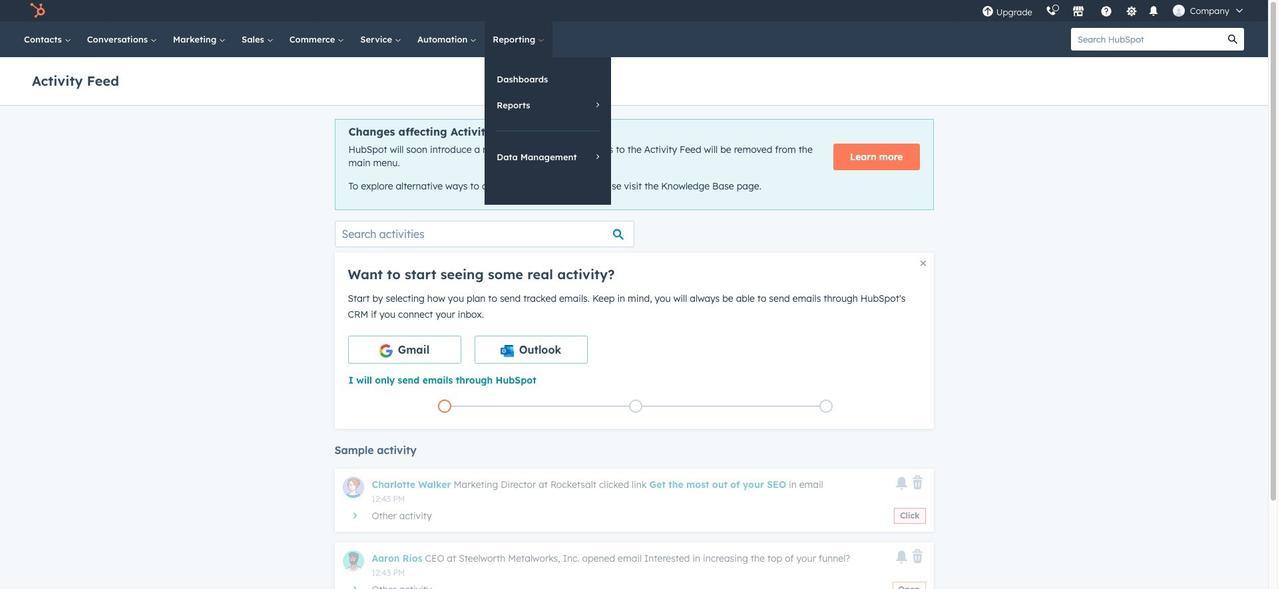 Task type: locate. For each thing, give the bounding box(es) containing it.
list
[[349, 397, 922, 416]]

menu
[[975, 0, 1252, 21]]

reporting menu
[[485, 57, 611, 205]]

marketplaces image
[[1073, 6, 1084, 18]]

Search activities search field
[[335, 221, 634, 248]]

None checkbox
[[348, 336, 461, 364], [474, 336, 588, 364], [348, 336, 461, 364], [474, 336, 588, 364]]



Task type: describe. For each thing, give the bounding box(es) containing it.
onboarding.steps.finalstep.title image
[[823, 404, 830, 411]]

onboarding.steps.sendtrackedemailingmail.title image
[[632, 404, 639, 411]]

Search HubSpot search field
[[1071, 28, 1222, 51]]

close image
[[921, 261, 926, 266]]

jacob simon image
[[1173, 5, 1185, 17]]



Task type: vqa. For each thing, say whether or not it's contained in the screenshot.
Display full size
no



